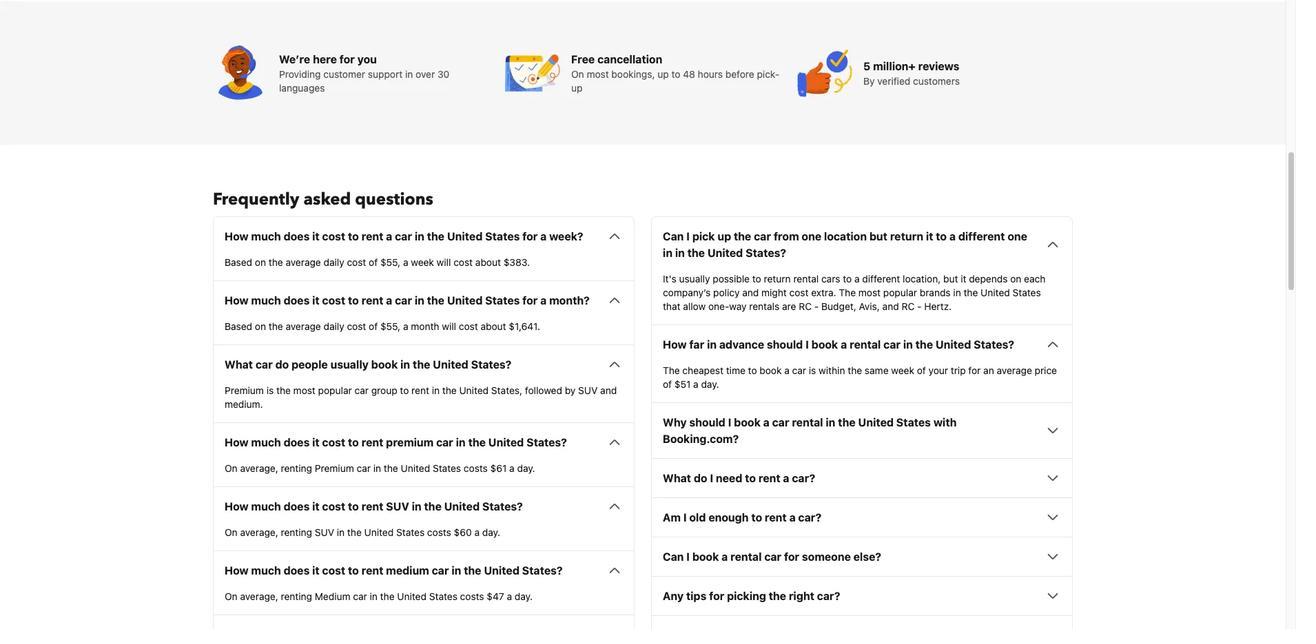 Task type: locate. For each thing, give the bounding box(es) containing it.
1 vertical spatial but
[[944, 273, 959, 285]]

united inside it's usually possible to return rental cars to a different location, but it depends on each company's policy and might cost extra. the most popular brands in the united states that allow one-way rentals are rc - budget, avis, and rc - hertz.
[[981, 287, 1010, 299]]

1 horizontal spatial different
[[959, 230, 1005, 243]]

medium
[[386, 565, 429, 577]]

5 does from the top
[[284, 565, 310, 577]]

0 horizontal spatial but
[[870, 230, 888, 243]]

0 vertical spatial is
[[809, 365, 816, 377]]

car inside 'dropdown button'
[[256, 359, 273, 371]]

rc right are
[[799, 301, 812, 312]]

1 horizontal spatial the
[[839, 287, 856, 299]]

how for how far in advance should i book a rental car in the united states?
[[663, 339, 687, 351]]

united
[[447, 230, 483, 243], [708, 247, 743, 259], [981, 287, 1010, 299], [447, 295, 483, 307], [936, 339, 972, 351], [433, 359, 469, 371], [459, 385, 489, 397], [859, 417, 894, 429], [489, 437, 524, 449], [401, 463, 430, 474], [444, 501, 480, 513], [364, 527, 394, 539], [484, 565, 520, 577], [397, 591, 427, 603]]

free cancellation on most bookings, up to 48 hours before pick- up
[[571, 53, 780, 94]]

average down frequently asked questions
[[286, 257, 321, 268]]

0 vertical spatial will
[[437, 257, 451, 268]]

0 vertical spatial up
[[658, 68, 669, 80]]

premium is the most popular car group to rent in the united states, followed by suv and medium.
[[225, 385, 617, 410]]

can for can i pick up the car from one location but return it to a different one in in the united states?
[[663, 230, 684, 243]]

1 vertical spatial car?
[[799, 512, 822, 524]]

0 vertical spatial can
[[663, 230, 684, 243]]

week inside the cheapest time to book a car is within the same week of your trip for an average price of $51 a day.
[[892, 365, 915, 377]]

1 can from the top
[[663, 230, 684, 243]]

to inside premium is the most popular car group to rent in the united states, followed by suv and medium.
[[400, 385, 409, 397]]

what car do people usually book in the united states?
[[225, 359, 512, 371]]

1 horizontal spatial premium
[[315, 463, 354, 474]]

- left the hertz. on the top right
[[918, 301, 922, 312]]

0 vertical spatial premium
[[225, 385, 264, 397]]

2 vertical spatial average
[[997, 365, 1033, 377]]

4 does from the top
[[284, 501, 310, 513]]

how for how much does it cost to rent medium car in the united states?
[[225, 565, 249, 577]]

book right time
[[760, 365, 782, 377]]

daily for how much does it cost to rent a car in the united states for a week?
[[324, 257, 345, 268]]

$55, for month?
[[381, 321, 401, 332]]

usually up company's
[[679, 273, 710, 285]]

should down are
[[767, 339, 803, 351]]

suv inside how much does it cost to rent suv in the united states? dropdown button
[[386, 501, 409, 513]]

most inside the free cancellation on most bookings, up to 48 hours before pick- up
[[587, 68, 609, 80]]

to right enough
[[752, 512, 763, 524]]

1 $55, from the top
[[381, 257, 401, 268]]

0 vertical spatial most
[[587, 68, 609, 80]]

most down the people
[[293, 385, 316, 397]]

0 horizontal spatial and
[[601, 385, 617, 397]]

$55, for week?
[[381, 257, 401, 268]]

asked
[[304, 188, 351, 211]]

1 vertical spatial based
[[225, 321, 252, 332]]

hours
[[698, 68, 723, 80]]

2 vertical spatial renting
[[281, 591, 312, 603]]

of
[[369, 257, 378, 268], [369, 321, 378, 332], [917, 365, 926, 377], [663, 379, 672, 390]]

1 average, from the top
[[240, 463, 278, 474]]

0 horizontal spatial different
[[863, 273, 901, 285]]

car? right right
[[817, 590, 841, 603]]

how much does it cost to rent a car in the united states for a week? button
[[225, 228, 623, 245]]

rc
[[799, 301, 812, 312], [902, 301, 915, 312]]

1 vertical spatial most
[[859, 287, 881, 299]]

how inside how far in advance should i book a rental car in the united states? dropdown button
[[663, 339, 687, 351]]

about left $383.
[[476, 257, 501, 268]]

it for how much does it cost to rent medium car in the united states?
[[312, 565, 320, 577]]

2 vertical spatial costs
[[460, 591, 484, 603]]

2 vertical spatial average,
[[240, 591, 278, 603]]

0 vertical spatial $55,
[[381, 257, 401, 268]]

on for how much does it cost to rent premium car in the united states?
[[225, 463, 238, 474]]

states? inside can i pick up the car from one location but return it to a different one in in the united states?
[[746, 247, 787, 259]]

average up the people
[[286, 321, 321, 332]]

1 vertical spatial what
[[663, 472, 691, 485]]

car
[[395, 230, 412, 243], [754, 230, 771, 243], [395, 295, 412, 307], [884, 339, 901, 351], [256, 359, 273, 371], [793, 365, 807, 377], [355, 385, 369, 397], [773, 417, 790, 429], [436, 437, 454, 449], [357, 463, 371, 474], [765, 551, 782, 563], [432, 565, 449, 577], [353, 591, 367, 603]]

cheapest
[[683, 365, 724, 377]]

but
[[870, 230, 888, 243], [944, 273, 959, 285]]

return inside it's usually possible to return rental cars to a different location, but it depends on each company's policy and might cost extra. the most popular brands in the united states that allow one-way rentals are rc - budget, avis, and rc - hertz.
[[764, 273, 791, 285]]

up inside can i pick up the car from one location but return it to a different one in in the united states?
[[718, 230, 732, 243]]

2 horizontal spatial suv
[[578, 385, 598, 397]]

much for how much does it cost to rent a car in the united states for a week?
[[251, 230, 281, 243]]

0 vertical spatial different
[[959, 230, 1005, 243]]

1 vertical spatial about
[[481, 321, 506, 332]]

1 vertical spatial $55,
[[381, 321, 401, 332]]

based for how much does it cost to rent a car in the united states for a week?
[[225, 257, 252, 268]]

on for how much does it cost to rent a car in the united states for a week?
[[255, 257, 266, 268]]

before
[[726, 68, 755, 80]]

on
[[255, 257, 266, 268], [1011, 273, 1022, 285], [255, 321, 266, 332]]

about left $1,641.
[[481, 321, 506, 332]]

am i old enough to rent a car?
[[663, 512, 822, 524]]

it's usually possible to return rental cars to a different location, but it depends on each company's policy and might cost extra. the most popular brands in the united states that allow one-way rentals are rc - budget, avis, and rc - hertz.
[[663, 273, 1046, 312]]

how much does it cost to rent a car in the united states for a month? button
[[225, 292, 623, 309]]

return up might
[[764, 273, 791, 285]]

0 horizontal spatial rc
[[799, 301, 812, 312]]

2 horizontal spatial and
[[883, 301, 899, 312]]

rental up extra. at the right of the page
[[794, 273, 819, 285]]

of left $51
[[663, 379, 672, 390]]

1 vertical spatial will
[[442, 321, 456, 332]]

daily down asked
[[324, 257, 345, 268]]

possible
[[713, 273, 750, 285]]

a right $47
[[507, 591, 512, 603]]

0 vertical spatial popular
[[884, 287, 918, 299]]

suv down how much does it cost to rent suv in the united states?
[[315, 527, 334, 539]]

1 vertical spatial average
[[286, 321, 321, 332]]

1 horizontal spatial most
[[587, 68, 609, 80]]

0 vertical spatial costs
[[464, 463, 488, 474]]

most for is
[[293, 385, 316, 397]]

depends
[[969, 273, 1008, 285]]

rent up based on the average daily cost of $55, a month will cost about $1,641.
[[362, 295, 384, 307]]

1 vertical spatial is
[[267, 385, 274, 397]]

0 vertical spatial do
[[275, 359, 289, 371]]

location
[[824, 230, 867, 243]]

rc left the hertz. on the top right
[[902, 301, 915, 312]]

free cancellation image
[[505, 46, 560, 101]]

does for how much does it cost to rent a car in the united states for a month?
[[284, 295, 310, 307]]

you
[[358, 53, 377, 66]]

how for how much does it cost to rent a car in the united states for a week?
[[225, 230, 249, 243]]

3 average, from the top
[[240, 591, 278, 603]]

0 horizontal spatial popular
[[318, 385, 352, 397]]

1 vertical spatial suv
[[386, 501, 409, 513]]

usually right the people
[[331, 359, 369, 371]]

average right an
[[997, 365, 1033, 377]]

most inside premium is the most popular car group to rent in the united states, followed by suv and medium.
[[293, 385, 316, 397]]

pick
[[693, 230, 715, 243]]

what up the medium.
[[225, 359, 253, 371]]

one up each
[[1008, 230, 1028, 243]]

does for how much does it cost to rent suv in the united states?
[[284, 501, 310, 513]]

day.
[[701, 379, 719, 390], [517, 463, 535, 474], [482, 527, 501, 539], [515, 591, 533, 603]]

1 horizontal spatial return
[[891, 230, 924, 243]]

0 vertical spatial based
[[225, 257, 252, 268]]

2 average, from the top
[[240, 527, 278, 539]]

much
[[251, 230, 281, 243], [251, 295, 281, 307], [251, 437, 281, 449], [251, 501, 281, 513], [251, 565, 281, 577]]

the up $51
[[663, 365, 680, 377]]

but inside can i pick up the car from one location but return it to a different one in in the united states?
[[870, 230, 888, 243]]

3 does from the top
[[284, 437, 310, 449]]

for left someone
[[784, 551, 800, 563]]

costs left $47
[[460, 591, 484, 603]]

daily for how much does it cost to rent a car in the united states for a month?
[[324, 321, 345, 332]]

on for how much does it cost to rent a car in the united states for a month?
[[255, 321, 266, 332]]

different
[[959, 230, 1005, 243], [863, 273, 901, 285]]

about
[[476, 257, 501, 268], [481, 321, 506, 332]]

rent up can i book a rental car for someone else?
[[765, 512, 787, 524]]

3 much from the top
[[251, 437, 281, 449]]

to inside the free cancellation on most bookings, up to 48 hours before pick- up
[[672, 68, 681, 80]]

will for week?
[[437, 257, 451, 268]]

rental up picking
[[731, 551, 762, 563]]

united inside why should i book a car rental in the united states with booking.com?
[[859, 417, 894, 429]]

day. down cheapest
[[701, 379, 719, 390]]

booking.com?
[[663, 433, 739, 446]]

week down "how much does it cost to rent a car in the united states for a week?" dropdown button
[[411, 257, 434, 268]]

3 renting from the top
[[281, 591, 312, 603]]

1 vertical spatial popular
[[318, 385, 352, 397]]

right
[[789, 590, 815, 603]]

premium
[[225, 385, 264, 397], [315, 463, 354, 474]]

how inside "how much does it cost to rent a car in the united states for a week?" dropdown button
[[225, 230, 249, 243]]

should up booking.com?
[[690, 417, 726, 429]]

0 vertical spatial what
[[225, 359, 253, 371]]

a up brands
[[950, 230, 956, 243]]

0 horizontal spatial -
[[815, 301, 819, 312]]

1 based from the top
[[225, 257, 252, 268]]

daily up the people
[[324, 321, 345, 332]]

5
[[864, 60, 871, 73]]

average
[[286, 257, 321, 268], [286, 321, 321, 332], [997, 365, 1033, 377]]

1 vertical spatial return
[[764, 273, 791, 285]]

$61
[[491, 463, 507, 474]]

1 vertical spatial renting
[[281, 527, 312, 539]]

will down "how much does it cost to rent a car in the united states for a week?" dropdown button
[[437, 257, 451, 268]]

premium inside premium is the most popular car group to rent in the united states, followed by suv and medium.
[[225, 385, 264, 397]]

cost up are
[[790, 287, 809, 299]]

how inside how much does it cost to rent medium car in the united states? dropdown button
[[225, 565, 249, 577]]

1 vertical spatial the
[[663, 365, 680, 377]]

trip
[[951, 365, 966, 377]]

cost down "how much does it cost to rent a car in the united states for a week?" dropdown button
[[454, 257, 473, 268]]

old
[[690, 512, 706, 524]]

the
[[839, 287, 856, 299], [663, 365, 680, 377]]

suv right by
[[578, 385, 598, 397]]

and right by
[[601, 385, 617, 397]]

someone
[[802, 551, 851, 563]]

1 horizontal spatial -
[[918, 301, 922, 312]]

a right cars
[[855, 273, 860, 285]]

how much does it cost to rent premium car in the united states?
[[225, 437, 567, 449]]

0 vertical spatial renting
[[281, 463, 312, 474]]

2 horizontal spatial most
[[859, 287, 881, 299]]

united inside 'dropdown button'
[[433, 359, 469, 371]]

costs for medium
[[460, 591, 484, 603]]

2 can from the top
[[663, 551, 684, 563]]

up down free
[[571, 82, 583, 94]]

daily
[[324, 257, 345, 268], [324, 321, 345, 332]]

car inside 'dropdown button'
[[765, 551, 782, 563]]

average for how much does it cost to rent a car in the united states for a week?
[[286, 257, 321, 268]]

will for month?
[[442, 321, 456, 332]]

a left within
[[785, 365, 790, 377]]

2 much from the top
[[251, 295, 281, 307]]

for
[[340, 53, 355, 66], [523, 230, 538, 243], [523, 295, 538, 307], [969, 365, 981, 377], [784, 551, 800, 563], [709, 590, 725, 603]]

group
[[371, 385, 398, 397]]

1 vertical spatial do
[[694, 472, 708, 485]]

0 horizontal spatial week
[[411, 257, 434, 268]]

0 horizontal spatial what
[[225, 359, 253, 371]]

a
[[386, 230, 393, 243], [541, 230, 547, 243], [950, 230, 956, 243], [403, 257, 408, 268], [855, 273, 860, 285], [386, 295, 393, 307], [541, 295, 547, 307], [403, 321, 408, 332], [841, 339, 847, 351], [785, 365, 790, 377], [694, 379, 699, 390], [764, 417, 770, 429], [510, 463, 515, 474], [783, 472, 790, 485], [790, 512, 796, 524], [475, 527, 480, 539], [722, 551, 728, 563], [507, 591, 512, 603]]

average, for how much does it cost to rent suv in the united states?
[[240, 527, 278, 539]]

rent up on average, renting premium car in the united states costs $61 a day.
[[362, 437, 384, 449]]

and right avis,
[[883, 301, 899, 312]]

2 does from the top
[[284, 295, 310, 307]]

1 renting from the top
[[281, 463, 312, 474]]

the inside it's usually possible to return rental cars to a different location, but it depends on each company's policy and might cost extra. the most popular brands in the united states that allow one-way rentals are rc - budget, avis, and rc - hertz.
[[839, 287, 856, 299]]

2 renting from the top
[[281, 527, 312, 539]]

return up location,
[[891, 230, 924, 243]]

a right "$61"
[[510, 463, 515, 474]]

book inside why should i book a car rental in the united states with booking.com?
[[734, 417, 761, 429]]

can inside can i pick up the car from one location but return it to a different one in in the united states?
[[663, 230, 684, 243]]

0 horizontal spatial should
[[690, 417, 726, 429]]

in inside we're here for you providing customer support in over 30 languages
[[405, 68, 413, 80]]

for up $1,641.
[[523, 295, 538, 307]]

the inside 'dropdown button'
[[413, 359, 430, 371]]

day. right $60
[[482, 527, 501, 539]]

what do i need to rent a car?
[[663, 472, 816, 485]]

2 rc from the left
[[902, 301, 915, 312]]

book up booking.com?
[[734, 417, 761, 429]]

popular inside it's usually possible to return rental cars to a different location, but it depends on each company's policy and might cost extra. the most popular brands in the united states that allow one-way rentals are rc - budget, avis, and rc - hertz.
[[884, 287, 918, 299]]

far
[[690, 339, 705, 351]]

0 vertical spatial the
[[839, 287, 856, 299]]

but up brands
[[944, 273, 959, 285]]

car?
[[792, 472, 816, 485], [799, 512, 822, 524], [817, 590, 841, 603]]

can i book a rental car for someone else? button
[[663, 549, 1062, 565]]

2 vertical spatial on
[[255, 321, 266, 332]]

popular down the people
[[318, 385, 352, 397]]

1 vertical spatial average,
[[240, 527, 278, 539]]

to right time
[[748, 365, 757, 377]]

different up avis,
[[863, 273, 901, 285]]

on average, renting medium car in the united states costs $47 a day.
[[225, 591, 533, 603]]

premium up the medium.
[[225, 385, 264, 397]]

do
[[275, 359, 289, 371], [694, 472, 708, 485]]

but right location
[[870, 230, 888, 243]]

rent down "what car do people usually book in the united states?" 'dropdown button'
[[412, 385, 429, 397]]

a up what do i need to rent a car?
[[764, 417, 770, 429]]

suv down on average, renting premium car in the united states costs $61 a day.
[[386, 501, 409, 513]]

1 horizontal spatial is
[[809, 365, 816, 377]]

1 vertical spatial week
[[892, 365, 915, 377]]

1 horizontal spatial rc
[[902, 301, 915, 312]]

how much does it cost to rent suv in the united states?
[[225, 501, 523, 513]]

week
[[411, 257, 434, 268], [892, 365, 915, 377]]

1 horizontal spatial do
[[694, 472, 708, 485]]

1 vertical spatial can
[[663, 551, 684, 563]]

1 vertical spatial and
[[883, 301, 899, 312]]

the up budget,
[[839, 287, 856, 299]]

2 $55, from the top
[[381, 321, 401, 332]]

1 does from the top
[[284, 230, 310, 243]]

it for how much does it cost to rent a car in the united states for a week?
[[312, 230, 320, 243]]

hertz.
[[925, 301, 952, 312]]

0 horizontal spatial one
[[802, 230, 822, 243]]

usually inside it's usually possible to return rental cars to a different location, but it depends on each company's policy and might cost extra. the most popular brands in the united states that allow one-way rentals are rc - budget, avis, and rc - hertz.
[[679, 273, 710, 285]]

most up avis,
[[859, 287, 881, 299]]

-
[[815, 301, 819, 312], [918, 301, 922, 312]]

0 vertical spatial average,
[[240, 463, 278, 474]]

week right same
[[892, 365, 915, 377]]

- down extra. at the right of the page
[[815, 301, 819, 312]]

a inside can i pick up the car from one location but return it to a different one in in the united states?
[[950, 230, 956, 243]]

1 horizontal spatial one
[[1008, 230, 1028, 243]]

book up the group
[[371, 359, 398, 371]]

based for how much does it cost to rent a car in the united states for a month?
[[225, 321, 252, 332]]

can left 'pick'
[[663, 230, 684, 243]]

company's
[[663, 287, 711, 299]]

1 - from the left
[[815, 301, 819, 312]]

can inside 'dropdown button'
[[663, 551, 684, 563]]

0 horizontal spatial is
[[267, 385, 274, 397]]

1 horizontal spatial what
[[663, 472, 691, 485]]

0 vertical spatial return
[[891, 230, 924, 243]]

to
[[672, 68, 681, 80], [348, 230, 359, 243], [936, 230, 947, 243], [753, 273, 762, 285], [843, 273, 852, 285], [348, 295, 359, 307], [748, 365, 757, 377], [400, 385, 409, 397], [348, 437, 359, 449], [745, 472, 756, 485], [348, 501, 359, 513], [752, 512, 763, 524], [348, 565, 359, 577]]

costs left $60
[[427, 527, 451, 539]]

for inside we're here for you providing customer support in over 30 languages
[[340, 53, 355, 66]]

0 horizontal spatial usually
[[331, 359, 369, 371]]

will
[[437, 257, 451, 268], [442, 321, 456, 332]]

most down free
[[587, 68, 609, 80]]

2 horizontal spatial up
[[718, 230, 732, 243]]

to up medium
[[348, 565, 359, 577]]

a left month?
[[541, 295, 547, 307]]

1 daily from the top
[[324, 257, 345, 268]]

month?
[[550, 295, 590, 307]]

30
[[438, 68, 450, 80]]

1 rc from the left
[[799, 301, 812, 312]]

1 vertical spatial costs
[[427, 527, 451, 539]]

is inside premium is the most popular car group to rent in the united states, followed by suv and medium.
[[267, 385, 274, 397]]

popular
[[884, 287, 918, 299], [318, 385, 352, 397]]

how for how much does it cost to rent premium car in the united states?
[[225, 437, 249, 449]]

book inside 'dropdown button'
[[371, 359, 398, 371]]

how inside how much does it cost to rent suv in the united states? dropdown button
[[225, 501, 249, 513]]

what inside dropdown button
[[663, 472, 691, 485]]

how inside how much does it cost to rent a car in the united states for a month? dropdown button
[[225, 295, 249, 307]]

how inside how much does it cost to rent premium car in the united states? dropdown button
[[225, 437, 249, 449]]

1 much from the top
[[251, 230, 281, 243]]

verified
[[878, 75, 911, 87]]

on
[[571, 68, 584, 80], [225, 463, 238, 474], [225, 527, 238, 539], [225, 591, 238, 603]]

do left need
[[694, 472, 708, 485]]

$55,
[[381, 257, 401, 268], [381, 321, 401, 332]]

for inside 'dropdown button'
[[784, 551, 800, 563]]

can up any
[[663, 551, 684, 563]]

how
[[225, 230, 249, 243], [225, 295, 249, 307], [663, 339, 687, 351], [225, 437, 249, 449], [225, 501, 249, 513], [225, 565, 249, 577]]

1 vertical spatial different
[[863, 273, 901, 285]]

states down how much does it cost to rent suv in the united states? dropdown button
[[396, 527, 425, 539]]

0 vertical spatial should
[[767, 339, 803, 351]]

what do i need to rent a car? button
[[663, 470, 1062, 487]]

2 vertical spatial car?
[[817, 590, 841, 603]]

1 horizontal spatial but
[[944, 273, 959, 285]]

1 vertical spatial up
[[571, 82, 583, 94]]

2 vertical spatial suv
[[315, 527, 334, 539]]

2 based from the top
[[225, 321, 252, 332]]

1 horizontal spatial week
[[892, 365, 915, 377]]

0 vertical spatial usually
[[679, 273, 710, 285]]

to right the group
[[400, 385, 409, 397]]

0 horizontal spatial most
[[293, 385, 316, 397]]

0 horizontal spatial premium
[[225, 385, 264, 397]]

0 horizontal spatial up
[[571, 82, 583, 94]]

how much does it cost to rent medium car in the united states? button
[[225, 563, 623, 579]]

can for can i book a rental car for someone else?
[[663, 551, 684, 563]]

0 horizontal spatial the
[[663, 365, 680, 377]]

one
[[802, 230, 822, 243], [1008, 230, 1028, 243]]

0 horizontal spatial return
[[764, 273, 791, 285]]

a inside it's usually possible to return rental cars to a different location, but it depends on each company's policy and might cost extra. the most popular brands in the united states that allow one-way rentals are rc - budget, avis, and rc - hertz.
[[855, 273, 860, 285]]

costs left "$61"
[[464, 463, 488, 474]]

rental down within
[[792, 417, 824, 429]]

within
[[819, 365, 846, 377]]

1 horizontal spatial popular
[[884, 287, 918, 299]]

the
[[427, 230, 445, 243], [734, 230, 752, 243], [688, 247, 705, 259], [269, 257, 283, 268], [964, 287, 978, 299], [427, 295, 445, 307], [269, 321, 283, 332], [916, 339, 933, 351], [413, 359, 430, 371], [848, 365, 863, 377], [276, 385, 291, 397], [442, 385, 457, 397], [838, 417, 856, 429], [468, 437, 486, 449], [384, 463, 398, 474], [424, 501, 442, 513], [347, 527, 362, 539], [464, 565, 482, 577], [769, 590, 787, 603], [380, 591, 395, 603]]

2 vertical spatial most
[[293, 385, 316, 397]]

up left 48
[[658, 68, 669, 80]]

2 daily from the top
[[324, 321, 345, 332]]

1 vertical spatial should
[[690, 417, 726, 429]]

on for how much does it cost to rent suv in the united states?
[[225, 527, 238, 539]]

2 vertical spatial and
[[601, 385, 617, 397]]

why should i book a car rental in the united states with booking.com?
[[663, 417, 957, 446]]

does for how much does it cost to rent a car in the united states for a week?
[[284, 230, 310, 243]]

to left 48
[[672, 68, 681, 80]]

by
[[565, 385, 576, 397]]

5 much from the top
[[251, 565, 281, 577]]

1 vertical spatial usually
[[331, 359, 369, 371]]

4 much from the top
[[251, 501, 281, 513]]

1 horizontal spatial usually
[[679, 273, 710, 285]]

a inside why should i book a car rental in the united states with booking.com?
[[764, 417, 770, 429]]

1 horizontal spatial suv
[[386, 501, 409, 513]]

what inside 'dropdown button'
[[225, 359, 253, 371]]

book
[[812, 339, 839, 351], [371, 359, 398, 371], [760, 365, 782, 377], [734, 417, 761, 429], [693, 551, 719, 563]]

premium up how much does it cost to rent suv in the united states?
[[315, 463, 354, 474]]

cost up medium
[[322, 565, 346, 577]]

most
[[587, 68, 609, 80], [859, 287, 881, 299], [293, 385, 316, 397]]

car? down why should i book a car rental in the united states with booking.com?
[[792, 472, 816, 485]]

0 horizontal spatial do
[[275, 359, 289, 371]]

for up the 'customer'
[[340, 53, 355, 66]]

0 vertical spatial about
[[476, 257, 501, 268]]

are
[[782, 301, 797, 312]]

0 vertical spatial average
[[286, 257, 321, 268]]

up right 'pick'
[[718, 230, 732, 243]]

0 vertical spatial suv
[[578, 385, 598, 397]]

and up way
[[743, 287, 759, 299]]

suv
[[578, 385, 598, 397], [386, 501, 409, 513], [315, 527, 334, 539]]

what
[[225, 359, 253, 371], [663, 472, 691, 485]]

i inside can i pick up the car from one location but return it to a different one in in the united states?
[[687, 230, 690, 243]]

a right $60
[[475, 527, 480, 539]]

and
[[743, 287, 759, 299], [883, 301, 899, 312], [601, 385, 617, 397]]



Task type: vqa. For each thing, say whether or not it's contained in the screenshot.
2nd one from right
yes



Task type: describe. For each thing, give the bounding box(es) containing it.
for right tips
[[709, 590, 725, 603]]

customers
[[913, 75, 960, 87]]

what car do people usually book in the united states? button
[[225, 357, 623, 373]]

rent up on average, renting suv in the united states costs $60 a day.
[[362, 501, 384, 513]]

a up based on the average daily cost of $55, a month will cost about $1,641.
[[386, 295, 393, 307]]

why should i book a car rental in the united states with booking.com? button
[[663, 415, 1062, 448]]

car inside why should i book a car rental in the united states with booking.com?
[[773, 417, 790, 429]]

much for how much does it cost to rent medium car in the united states?
[[251, 565, 281, 577]]

by
[[864, 75, 875, 87]]

else?
[[854, 551, 882, 563]]

i inside why should i book a car rental in the united states with booking.com?
[[728, 417, 732, 429]]

costs for premium
[[464, 463, 488, 474]]

can i pick up the car from one location but return it to a different one in in the united states? button
[[663, 228, 1062, 261]]

suv inside premium is the most popular car group to rent in the united states, followed by suv and medium.
[[578, 385, 598, 397]]

can i pick up the car from one location but return it to a different one in in the united states?
[[663, 230, 1028, 259]]

how much does it cost to rent premium car in the united states? button
[[225, 434, 623, 451]]

need
[[716, 472, 743, 485]]

customer
[[323, 68, 365, 80]]

on inside it's usually possible to return rental cars to a different location, but it depends on each company's policy and might cost extra. the most popular brands in the united states that allow one-way rentals are rc - budget, avis, and rc - hertz.
[[1011, 273, 1022, 285]]

1 horizontal spatial up
[[658, 68, 669, 80]]

day. right $47
[[515, 591, 533, 603]]

a left week?
[[541, 230, 547, 243]]

cost down how much does it cost to rent a car in the united states for a week?
[[347, 257, 366, 268]]

on inside the free cancellation on most bookings, up to 48 hours before pick- up
[[571, 68, 584, 80]]

rent inside premium is the most popular car group to rent in the united states, followed by suv and medium.
[[412, 385, 429, 397]]

united inside premium is the most popular car group to rent in the united states, followed by suv and medium.
[[459, 385, 489, 397]]

about for month?
[[481, 321, 506, 332]]

brands
[[920, 287, 951, 299]]

most for cancellation
[[587, 68, 609, 80]]

how far in advance should i book a rental car in the united states? button
[[663, 337, 1062, 353]]

$47
[[487, 591, 504, 603]]

followed
[[525, 385, 562, 397]]

day. inside the cheapest time to book a car is within the same week of your trip for an average price of $51 a day.
[[701, 379, 719, 390]]

your
[[929, 365, 949, 377]]

the inside the cheapest time to book a car is within the same week of your trip for an average price of $51 a day.
[[663, 365, 680, 377]]

it inside can i pick up the car from one location but return it to a different one in in the united states?
[[926, 230, 934, 243]]

it for how much does it cost to rent premium car in the united states?
[[312, 437, 320, 449]]

average, for how much does it cost to rent premium car in the united states?
[[240, 463, 278, 474]]

of left your
[[917, 365, 926, 377]]

the inside why should i book a car rental in the united states with booking.com?
[[838, 417, 856, 429]]

cost inside it's usually possible to return rental cars to a different location, but it depends on each company's policy and might cost extra. the most popular brands in the united states that allow one-way rentals are rc - budget, avis, and rc - hertz.
[[790, 287, 809, 299]]

do inside 'dropdown button'
[[275, 359, 289, 371]]

renting for how much does it cost to rent suv in the united states?
[[281, 527, 312, 539]]

1 one from the left
[[802, 230, 822, 243]]

it's
[[663, 273, 677, 285]]

in inside why should i book a car rental in the united states with booking.com?
[[826, 417, 836, 429]]

average for how much does it cost to rent a car in the united states for a month?
[[286, 321, 321, 332]]

price
[[1035, 365, 1058, 377]]

of up what car do people usually book in the united states?
[[369, 321, 378, 332]]

a up can i book a rental car for someone else?
[[790, 512, 796, 524]]

car? for am i old enough to rent a car?
[[799, 512, 822, 524]]

car? for what do i need to rent a car?
[[792, 472, 816, 485]]

average, for how much does it cost to rent medium car in the united states?
[[240, 591, 278, 603]]

rental inside why should i book a car rental in the united states with booking.com?
[[792, 417, 824, 429]]

1 vertical spatial premium
[[315, 463, 354, 474]]

book inside the cheapest time to book a car is within the same week of your trip for an average price of $51 a day.
[[760, 365, 782, 377]]

2 - from the left
[[918, 301, 922, 312]]

location,
[[903, 273, 941, 285]]

$383.
[[504, 257, 530, 268]]

frequently asked questions
[[213, 188, 433, 211]]

pick-
[[757, 68, 780, 80]]

avis,
[[859, 301, 880, 312]]

does for how much does it cost to rent premium car in the united states?
[[284, 437, 310, 449]]

for inside the cheapest time to book a car is within the same week of your trip for an average price of $51 a day.
[[969, 365, 981, 377]]

how much does it cost to rent suv in the united states? button
[[225, 499, 623, 515]]

with
[[934, 417, 957, 429]]

to up based on the average daily cost of $55, a week will cost about $383.
[[348, 230, 359, 243]]

questions
[[355, 188, 433, 211]]

car inside can i pick up the car from one location but return it to a different one in in the united states?
[[754, 230, 771, 243]]

on for how much does it cost to rent medium car in the united states?
[[225, 591, 238, 603]]

to up based on the average daily cost of $55, a month will cost about $1,641.
[[348, 295, 359, 307]]

how much does it cost to rent a car in the united states for a month?
[[225, 295, 590, 307]]

$51
[[675, 379, 691, 390]]

to right cars
[[843, 273, 852, 285]]

book inside 'dropdown button'
[[693, 551, 719, 563]]

states inside it's usually possible to return rental cars to a different location, but it depends on each company's policy and might cost extra. the most popular brands in the united states that allow one-way rentals are rc - budget, avis, and rc - hertz.
[[1013, 287, 1041, 299]]

advance
[[720, 339, 765, 351]]

how for how much does it cost to rent suv in the united states?
[[225, 501, 249, 513]]

rent up based on the average daily cost of $55, a week will cost about $383.
[[362, 230, 384, 243]]

$60
[[454, 527, 472, 539]]

am i old enough to rent a car? button
[[663, 510, 1062, 526]]

book up within
[[812, 339, 839, 351]]

million+
[[874, 60, 916, 73]]

states? inside 'dropdown button'
[[471, 359, 512, 371]]

one-
[[709, 301, 730, 312]]

rent right need
[[759, 472, 781, 485]]

that
[[663, 301, 681, 312]]

much for how much does it cost to rent suv in the united states?
[[251, 501, 281, 513]]

the inside it's usually possible to return rental cars to a different location, but it depends on each company's policy and might cost extra. the most popular brands in the united states that allow one-way rentals are rc - budget, avis, and rc - hertz.
[[964, 287, 978, 299]]

2 one from the left
[[1008, 230, 1028, 243]]

to inside can i pick up the car from one location but return it to a different one in in the united states?
[[936, 230, 947, 243]]

we're
[[279, 53, 310, 66]]

it for how much does it cost to rent suv in the united states?
[[312, 501, 320, 513]]

a left month
[[403, 321, 408, 332]]

to right need
[[745, 472, 756, 485]]

return inside can i pick up the car from one location but return it to a different one in in the united states?
[[891, 230, 924, 243]]

different inside can i pick up the car from one location but return it to a different one in in the united states?
[[959, 230, 1005, 243]]

a up within
[[841, 339, 847, 351]]

to up on average, renting suv in the united states costs $60 a day.
[[348, 501, 359, 513]]

to up on average, renting premium car in the united states costs $61 a day.
[[348, 437, 359, 449]]

tips
[[687, 590, 707, 603]]

a down why should i book a car rental in the united states with booking.com?
[[783, 472, 790, 485]]

premium
[[386, 437, 434, 449]]

policy
[[714, 287, 740, 299]]

why
[[663, 417, 687, 429]]

time
[[726, 365, 746, 377]]

but inside it's usually possible to return rental cars to a different location, but it depends on each company's policy and might cost extra. the most popular brands in the united states that allow one-way rentals are rc - budget, avis, and rc - hertz.
[[944, 273, 959, 285]]

a down how much does it cost to rent a car in the united states for a week?
[[403, 257, 408, 268]]

medium.
[[225, 399, 263, 410]]

how much does it cost to rent a car in the united states for a week?
[[225, 230, 584, 243]]

popular inside premium is the most popular car group to rent in the united states, followed by suv and medium.
[[318, 385, 352, 397]]

am
[[663, 512, 681, 524]]

can i book a rental car for someone else?
[[663, 551, 882, 563]]

cost up based on the average daily cost of $55, a month will cost about $1,641.
[[322, 295, 346, 307]]

free
[[571, 53, 595, 66]]

over
[[416, 68, 435, 80]]

might
[[762, 287, 787, 299]]

any
[[663, 590, 684, 603]]

budget,
[[822, 301, 857, 312]]

it inside it's usually possible to return rental cars to a different location, but it depends on each company's policy and might cost extra. the most popular brands in the united states that allow one-way rentals are rc - budget, avis, and rc - hertz.
[[961, 273, 967, 285]]

any tips for picking the right car? button
[[663, 588, 1062, 605]]

day. right "$61"
[[517, 463, 535, 474]]

a inside 'dropdown button'
[[722, 551, 728, 563]]

here
[[313, 53, 337, 66]]

united inside can i pick up the car from one location but return it to a different one in in the united states?
[[708, 247, 743, 259]]

do inside dropdown button
[[694, 472, 708, 485]]

1 horizontal spatial should
[[767, 339, 803, 351]]

does for how much does it cost to rent medium car in the united states?
[[284, 565, 310, 577]]

should inside why should i book a car rental in the united states with booking.com?
[[690, 417, 726, 429]]

an
[[984, 365, 995, 377]]

cars
[[822, 273, 841, 285]]

to right possible
[[753, 273, 762, 285]]

average inside the cheapest time to book a car is within the same week of your trip for an average price of $51 a day.
[[997, 365, 1033, 377]]

states down how much does it cost to rent medium car in the united states? dropdown button
[[429, 591, 458, 603]]

the cheapest time to book a car is within the same week of your trip for an average price of $51 a day.
[[663, 365, 1058, 390]]

picking
[[727, 590, 766, 603]]

for up $383.
[[523, 230, 538, 243]]

we're here for you image
[[213, 46, 268, 101]]

how much does it cost to rent medium car in the united states?
[[225, 565, 563, 577]]

states inside why should i book a car rental in the united states with booking.com?
[[897, 417, 931, 429]]

much for how much does it cost to rent a car in the united states for a month?
[[251, 295, 281, 307]]

i inside 'dropdown button'
[[687, 551, 690, 563]]

support
[[368, 68, 403, 80]]

usually inside "what car do people usually book in the united states?" 'dropdown button'
[[331, 359, 369, 371]]

1 horizontal spatial and
[[743, 287, 759, 299]]

in inside premium is the most popular car group to rent in the united states, followed by suv and medium.
[[432, 385, 440, 397]]

week?
[[550, 230, 584, 243]]

what for what do i need to rent a car?
[[663, 472, 691, 485]]

the inside the cheapest time to book a car is within the same week of your trip for an average price of $51 a day.
[[848, 365, 863, 377]]

a up based on the average daily cost of $55, a week will cost about $383.
[[386, 230, 393, 243]]

how for how much does it cost to rent a car in the united states for a month?
[[225, 295, 249, 307]]

renting for how much does it cost to rent premium car in the united states?
[[281, 463, 312, 474]]

it for how much does it cost to rent a car in the united states for a month?
[[312, 295, 320, 307]]

from
[[774, 230, 799, 243]]

car inside the cheapest time to book a car is within the same week of your trip for an average price of $51 a day.
[[793, 365, 807, 377]]

5 million+ reviews image
[[798, 46, 853, 101]]

is inside the cheapest time to book a car is within the same week of your trip for an average price of $51 a day.
[[809, 365, 816, 377]]

what for what car do people usually book in the united states?
[[225, 359, 253, 371]]

bookings,
[[612, 68, 655, 80]]

cost right month
[[459, 321, 478, 332]]

much for how much does it cost to rent premium car in the united states?
[[251, 437, 281, 449]]

frequently
[[213, 188, 300, 211]]

allow
[[683, 301, 706, 312]]

car inside premium is the most popular car group to rent in the united states, followed by suv and medium.
[[355, 385, 369, 397]]

different inside it's usually possible to return rental cars to a different location, but it depends on each company's policy and might cost extra. the most popular brands in the united states that allow one-way rentals are rc - budget, avis, and rc - hertz.
[[863, 273, 901, 285]]

a right $51
[[694, 379, 699, 390]]

month
[[411, 321, 439, 332]]

of down how much does it cost to rent a car in the united states for a week?
[[369, 257, 378, 268]]

on average, renting premium car in the united states costs $61 a day.
[[225, 463, 535, 474]]

cost up on average, renting suv in the united states costs $60 a day.
[[322, 501, 346, 513]]

in inside 'dropdown button'
[[401, 359, 410, 371]]

states up $383.
[[485, 230, 520, 243]]

on average, renting suv in the united states costs $60 a day.
[[225, 527, 501, 539]]

based on the average daily cost of $55, a month will cost about $1,641.
[[225, 321, 540, 332]]

each
[[1024, 273, 1046, 285]]

cost down asked
[[322, 230, 346, 243]]

most inside it's usually possible to return rental cars to a different location, but it depends on each company's policy and might cost extra. the most popular brands in the united states that allow one-way rentals are rc - budget, avis, and rc - hertz.
[[859, 287, 881, 299]]

in inside it's usually possible to return rental cars to a different location, but it depends on each company's policy and might cost extra. the most popular brands in the united states that allow one-way rentals are rc - budget, avis, and rc - hertz.
[[954, 287, 961, 299]]

rental up same
[[850, 339, 881, 351]]

rent up "on average, renting medium car in the united states costs $47 a day."
[[362, 565, 384, 577]]

renting for how much does it cost to rent medium car in the united states?
[[281, 591, 312, 603]]

same
[[865, 365, 889, 377]]

rental inside 'dropdown button'
[[731, 551, 762, 563]]

states up $1,641.
[[485, 295, 520, 307]]

and inside premium is the most popular car group to rent in the united states, followed by suv and medium.
[[601, 385, 617, 397]]

enough
[[709, 512, 749, 524]]

about for week?
[[476, 257, 501, 268]]

cost up what car do people usually book in the united states?
[[347, 321, 366, 332]]

0 horizontal spatial suv
[[315, 527, 334, 539]]

rental inside it's usually possible to return rental cars to a different location, but it depends on each company's policy and might cost extra. the most popular brands in the united states that allow one-way rentals are rc - budget, avis, and rc - hertz.
[[794, 273, 819, 285]]

way
[[730, 301, 747, 312]]

states down how much does it cost to rent premium car in the united states? dropdown button
[[433, 463, 461, 474]]

based on the average daily cost of $55, a week will cost about $383.
[[225, 257, 530, 268]]

0 vertical spatial week
[[411, 257, 434, 268]]

to inside the cheapest time to book a car is within the same week of your trip for an average price of $51 a day.
[[748, 365, 757, 377]]

cost up on average, renting premium car in the united states costs $61 a day.
[[322, 437, 346, 449]]



